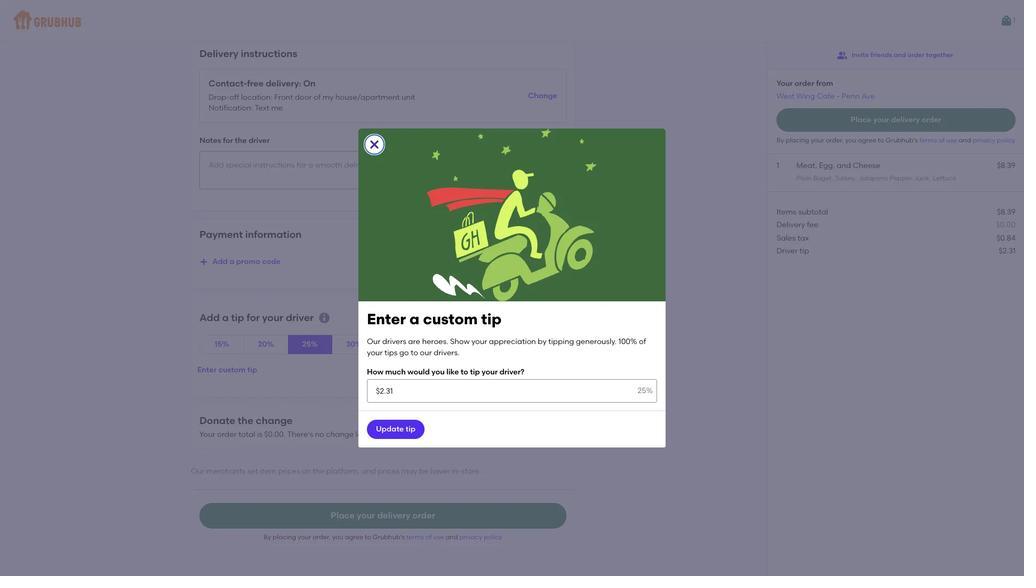Task type: locate. For each thing, give the bounding box(es) containing it.
0 vertical spatial place your delivery order button
[[777, 108, 1016, 132]]

1 vertical spatial place your delivery order
[[331, 511, 436, 521]]

0 horizontal spatial terms
[[407, 534, 424, 541]]

1 horizontal spatial agree
[[859, 137, 877, 144]]

0 vertical spatial privacy
[[973, 137, 996, 144]]

drivers
[[383, 337, 407, 347]]

our right 30%
[[367, 337, 381, 347]]

custom
[[423, 310, 478, 328], [219, 366, 246, 375]]

driver up the 25% button
[[286, 312, 314, 324]]

0 vertical spatial 1
[[1014, 16, 1016, 25]]

terms of use link for privacy policy link to the right
[[920, 137, 959, 144]]

meat, egg, and cheese
[[797, 161, 881, 170]]

1 vertical spatial svg image
[[200, 258, 208, 266]]

1 horizontal spatial svg image
[[318, 311, 331, 324]]

delivery up sales tax on the top right of the page
[[777, 221, 806, 230]]

contact-free delivery : on drop-off location: front door of my house/apartment unit notification: text me
[[209, 79, 416, 113]]

1 vertical spatial driver
[[286, 312, 314, 324]]

1 vertical spatial our
[[191, 467, 205, 476]]

enter
[[367, 310, 406, 328], [198, 366, 217, 375]]

$8.39 inside $8.39 plain bagel turkey jalapeno pepper jack lettuce
[[998, 161, 1016, 170]]

0 vertical spatial enter
[[367, 310, 406, 328]]

svg image up the 25% button
[[318, 311, 331, 324]]

on left platform,
[[302, 467, 311, 476]]

place your delivery order down may
[[331, 511, 436, 521]]

your
[[874, 115, 890, 124], [811, 137, 825, 144], [262, 312, 284, 324], [472, 337, 488, 347], [367, 348, 383, 357], [482, 368, 498, 377], [357, 511, 375, 521], [298, 534, 311, 541]]

your
[[777, 79, 793, 88], [200, 430, 215, 439]]

1 vertical spatial delivery
[[777, 221, 806, 230]]

1 inside 'button'
[[1014, 16, 1016, 25]]

add inside add a promo code button
[[212, 257, 228, 266]]

1 horizontal spatial privacy policy link
[[973, 137, 1016, 144]]

the up total
[[238, 415, 254, 427]]

sales
[[777, 234, 796, 243]]

drop-
[[209, 93, 230, 102]]

1 horizontal spatial order,
[[826, 137, 844, 144]]

tip up appreciation
[[482, 310, 502, 328]]

enter custom tip
[[198, 366, 257, 375]]

on inside donate the change your order total is $0.00. there's no change left over to donate on this order.
[[424, 430, 433, 439]]

prices
[[278, 467, 300, 476], [378, 467, 400, 476]]

change up $0.00.
[[256, 415, 293, 427]]

1 vertical spatial order,
[[313, 534, 331, 541]]

1 horizontal spatial policy
[[998, 137, 1016, 144]]

1 vertical spatial on
[[302, 467, 311, 476]]

1 horizontal spatial by
[[777, 137, 785, 144]]

cafe
[[818, 92, 835, 101]]

2 horizontal spatial you
[[846, 137, 857, 144]]

a up 15%
[[222, 312, 229, 324]]

delivery up front
[[266, 79, 299, 89]]

on left "this"
[[424, 430, 433, 439]]

terms
[[920, 137, 938, 144], [407, 534, 424, 541]]

0 horizontal spatial privacy
[[460, 534, 483, 541]]

0 horizontal spatial delivery
[[200, 48, 239, 60]]

0 vertical spatial delivery
[[266, 79, 299, 89]]

grubhub's for privacy policy link to the right
[[886, 137, 919, 144]]

$8.39
[[998, 161, 1016, 170], [998, 208, 1016, 217]]

0 vertical spatial on
[[424, 430, 433, 439]]

agree for privacy policy link to the right
[[859, 137, 877, 144]]

place your delivery order button down ave
[[777, 108, 1016, 132]]

0 horizontal spatial by placing your order, you agree to grubhub's terms of use and privacy policy
[[264, 534, 503, 541]]

delivery down may
[[377, 511, 411, 521]]

30%
[[346, 340, 363, 349]]

by for place your delivery order button related to leftmost privacy policy link
[[264, 534, 271, 541]]

1 horizontal spatial place
[[851, 115, 872, 124]]

1 horizontal spatial change
[[326, 430, 354, 439]]

0 vertical spatial placing
[[786, 137, 810, 144]]

change
[[256, 415, 293, 427], [326, 430, 354, 439]]

how
[[367, 368, 384, 377]]

1 horizontal spatial you
[[432, 368, 445, 377]]

0 horizontal spatial by
[[264, 534, 271, 541]]

by placing your order, you agree to grubhub's terms of use and privacy policy
[[777, 137, 1016, 144], [264, 534, 503, 541]]

0 horizontal spatial privacy policy link
[[460, 534, 503, 541]]

30% button
[[332, 335, 377, 354]]

0 vertical spatial for
[[223, 136, 233, 145]]

1 vertical spatial grubhub's
[[373, 534, 405, 541]]

1 horizontal spatial enter
[[367, 310, 406, 328]]

0 vertical spatial 25%
[[302, 340, 318, 349]]

grubhub's
[[886, 137, 919, 144], [373, 534, 405, 541]]

Notes for the driver text field
[[200, 151, 567, 189]]

place for leftmost privacy policy link
[[331, 511, 355, 521]]

there's
[[287, 430, 313, 439]]

0 horizontal spatial for
[[223, 136, 233, 145]]

0 vertical spatial terms
[[920, 137, 938, 144]]

drivers.
[[434, 348, 460, 357]]

your order from west wing cafe - penn ave
[[777, 79, 875, 101]]

1 vertical spatial your
[[200, 430, 215, 439]]

0 vertical spatial place
[[851, 115, 872, 124]]

notes
[[200, 136, 221, 145]]

0 vertical spatial delivery
[[200, 48, 239, 60]]

1 vertical spatial placing
[[273, 534, 296, 541]]

our for our drivers are heroes. show your appreciation by tipping generously. 100% of your tips go to our drivers.
[[367, 337, 381, 347]]

our left merchants
[[191, 467, 205, 476]]

1 vertical spatial policy
[[484, 534, 503, 541]]

driver down text
[[249, 136, 270, 145]]

invite friends and order together button
[[837, 46, 954, 65]]

1 vertical spatial agree
[[345, 534, 363, 541]]

1 horizontal spatial delivery
[[377, 511, 411, 521]]

by placing your order, you agree to grubhub's terms of use and privacy policy for terms of use link corresponding to leftmost privacy policy link
[[264, 534, 503, 541]]

1 vertical spatial custom
[[219, 366, 246, 375]]

0 horizontal spatial you
[[332, 534, 344, 541]]

0 vertical spatial add
[[212, 257, 228, 266]]

svg image
[[368, 138, 381, 151], [200, 258, 208, 266], [318, 311, 331, 324]]

and
[[894, 51, 907, 59], [959, 137, 972, 144], [837, 161, 852, 170], [362, 467, 376, 476], [446, 534, 458, 541]]

25% inside button
[[302, 340, 318, 349]]

lower
[[431, 467, 450, 476]]

0 horizontal spatial prices
[[278, 467, 300, 476]]

1 horizontal spatial prices
[[378, 467, 400, 476]]

place down ave
[[851, 115, 872, 124]]

0 vertical spatial place your delivery order
[[851, 115, 942, 124]]

update tip
[[376, 425, 416, 434]]

the
[[235, 136, 247, 145], [238, 415, 254, 427], [313, 467, 325, 476]]

on
[[303, 79, 316, 89]]

0 horizontal spatial svg image
[[200, 258, 208, 266]]

a left promo
[[230, 257, 235, 266]]

order, for place your delivery order button related to leftmost privacy policy link
[[313, 534, 331, 541]]

delivery up contact-
[[200, 48, 239, 60]]

add a tip for your driver
[[200, 312, 314, 324]]

may
[[402, 467, 418, 476]]

$8.39 plain bagel turkey jalapeno pepper jack lettuce
[[797, 161, 1016, 182]]

jalapeno
[[859, 174, 889, 182]]

in-
[[452, 467, 462, 476]]

by placing your order, you agree to grubhub's terms of use and privacy policy for terms of use link corresponding to privacy policy link to the right
[[777, 137, 1016, 144]]

0 vertical spatial the
[[235, 136, 247, 145]]

location:
[[241, 93, 273, 102]]

1 vertical spatial by placing your order, you agree to grubhub's terms of use and privacy policy
[[264, 534, 503, 541]]

1 vertical spatial the
[[238, 415, 254, 427]]

1 horizontal spatial on
[[424, 430, 433, 439]]

0 vertical spatial grubhub's
[[886, 137, 919, 144]]

enter up drivers
[[367, 310, 406, 328]]

order inside your order from west wing cafe - penn ave
[[795, 79, 815, 88]]

items
[[777, 208, 797, 217]]

delivery fee
[[777, 221, 819, 230]]

0 vertical spatial policy
[[998, 137, 1016, 144]]

0 horizontal spatial custom
[[219, 366, 246, 375]]

by
[[538, 337, 547, 347]]

25%
[[302, 340, 318, 349], [638, 387, 654, 396]]

1 vertical spatial place your delivery order button
[[200, 503, 567, 529]]

delivery
[[266, 79, 299, 89], [892, 115, 921, 124], [377, 511, 411, 521]]

2 $8.39 from the top
[[998, 208, 1016, 217]]

$8.39 for $8.39 plain bagel turkey jalapeno pepper jack lettuce
[[998, 161, 1016, 170]]

2 horizontal spatial a
[[410, 310, 420, 328]]

driver
[[777, 247, 798, 256]]

2 horizontal spatial svg image
[[368, 138, 381, 151]]

0 vertical spatial by
[[777, 137, 785, 144]]

invite
[[852, 51, 870, 59]]

place your delivery order button
[[777, 108, 1016, 132], [200, 503, 567, 529]]

tip up 15% button
[[231, 312, 244, 324]]

enter down 15% button
[[198, 366, 217, 375]]

enter custom tip button
[[193, 361, 262, 380]]

grubhub's for leftmost privacy policy link
[[373, 534, 405, 541]]

0 horizontal spatial place your delivery order button
[[200, 503, 567, 529]]

together
[[927, 51, 954, 59]]

0 vertical spatial privacy policy link
[[973, 137, 1016, 144]]

go
[[400, 348, 409, 357]]

use
[[947, 137, 958, 144], [434, 534, 444, 541]]

place down platform,
[[331, 511, 355, 521]]

placing for place your delivery order button related to privacy policy link to the right
[[786, 137, 810, 144]]

for
[[223, 136, 233, 145], [247, 312, 260, 324]]

a up are
[[410, 310, 420, 328]]

our for our merchants set item prices on the platform, and prices may be lower in-store.
[[191, 467, 205, 476]]

for right 'notes'
[[223, 136, 233, 145]]

add down payment
[[212, 257, 228, 266]]

1 horizontal spatial your
[[777, 79, 793, 88]]

order,
[[826, 137, 844, 144], [313, 534, 331, 541]]

$8.39 for $8.39
[[998, 208, 1016, 217]]

prices right item
[[278, 467, 300, 476]]

a for custom
[[410, 310, 420, 328]]

:
[[299, 79, 301, 89]]

0 horizontal spatial placing
[[273, 534, 296, 541]]

0 horizontal spatial policy
[[484, 534, 503, 541]]

1 vertical spatial add
[[200, 312, 220, 324]]

privacy for privacy policy link to the right
[[973, 137, 996, 144]]

0 horizontal spatial delivery
[[266, 79, 299, 89]]

donate the change your order total is $0.00. there's no change left over to donate on this order.
[[200, 415, 470, 439]]

1 horizontal spatial privacy
[[973, 137, 996, 144]]

1 vertical spatial place
[[331, 511, 355, 521]]

0 vertical spatial you
[[846, 137, 857, 144]]

placing
[[786, 137, 810, 144], [273, 534, 296, 541]]

your up west at the right top of the page
[[777, 79, 793, 88]]

20%
[[258, 340, 274, 349]]

a
[[230, 257, 235, 266], [410, 310, 420, 328], [222, 312, 229, 324]]

our inside the our drivers are heroes. show your appreciation by tipping generously. 100% of your tips go to our drivers.
[[367, 337, 381, 347]]

agree
[[859, 137, 877, 144], [345, 534, 363, 541]]

-
[[837, 92, 840, 101]]

1 horizontal spatial placing
[[786, 137, 810, 144]]

update tip button
[[367, 420, 425, 440]]

friends
[[871, 51, 893, 59]]

to
[[878, 137, 885, 144], [411, 348, 418, 357], [461, 368, 469, 377], [387, 430, 394, 439], [365, 534, 371, 541]]

place your delivery order button for privacy policy link to the right
[[777, 108, 1016, 132]]

prices left may
[[378, 467, 400, 476]]

and inside button
[[894, 51, 907, 59]]

1 horizontal spatial custom
[[423, 310, 478, 328]]

delivery up $8.39 plain bagel turkey jalapeno pepper jack lettuce
[[892, 115, 921, 124]]

$0.00.
[[264, 430, 286, 439]]

1 prices from the left
[[278, 467, 300, 476]]

use for leftmost privacy policy link
[[434, 534, 444, 541]]

agree for leftmost privacy policy link
[[345, 534, 363, 541]]

custom down 15% button
[[219, 366, 246, 375]]

1 horizontal spatial place your delivery order button
[[777, 108, 1016, 132]]

change right no on the bottom of page
[[326, 430, 354, 439]]

0 horizontal spatial 1
[[777, 161, 780, 170]]

driver tip
[[777, 247, 810, 256]]

2 horizontal spatial delivery
[[892, 115, 921, 124]]

wing
[[797, 92, 816, 101]]

place your delivery order for privacy policy link to the right
[[851, 115, 942, 124]]

1 vertical spatial terms
[[407, 534, 424, 541]]

the left platform,
[[313, 467, 325, 476]]

0 vertical spatial use
[[947, 137, 958, 144]]

svg image up notes for the driver text field
[[368, 138, 381, 151]]

place your delivery order button down may
[[200, 503, 567, 529]]

tip down tax
[[800, 247, 810, 256]]

0 vertical spatial change
[[256, 415, 293, 427]]

policy
[[998, 137, 1016, 144], [484, 534, 503, 541]]

tip down 20% button
[[248, 366, 257, 375]]

0 horizontal spatial place your delivery order
[[331, 511, 436, 521]]

west wing cafe - penn ave link
[[777, 92, 875, 101]]

0 horizontal spatial agree
[[345, 534, 363, 541]]

0 horizontal spatial use
[[434, 534, 444, 541]]

front
[[274, 93, 293, 102]]

1 horizontal spatial 25%
[[638, 387, 654, 396]]

tip right like
[[470, 368, 480, 377]]

code
[[262, 257, 281, 266]]

payment information
[[200, 228, 302, 241]]

svg image down payment
[[200, 258, 208, 266]]

delivery
[[200, 48, 239, 60], [777, 221, 806, 230]]

enter inside button
[[198, 366, 217, 375]]

0 vertical spatial order,
[[826, 137, 844, 144]]

0 vertical spatial by placing your order, you agree to grubhub's terms of use and privacy policy
[[777, 137, 1016, 144]]

$0.00
[[997, 221, 1016, 230]]

door
[[295, 93, 312, 102]]

0 vertical spatial $8.39
[[998, 161, 1016, 170]]

your down donate
[[200, 430, 215, 439]]

main navigation navigation
[[0, 0, 1025, 42]]

1 horizontal spatial place your delivery order
[[851, 115, 942, 124]]

0 vertical spatial terms of use link
[[920, 137, 959, 144]]

1 vertical spatial terms of use link
[[407, 534, 446, 541]]

the right 'notes'
[[235, 136, 247, 145]]

generously.
[[576, 337, 617, 347]]

custom up show
[[423, 310, 478, 328]]

lettuce
[[934, 174, 957, 182]]

0 horizontal spatial terms of use link
[[407, 534, 446, 541]]

a inside button
[[230, 257, 235, 266]]

add up 15%
[[200, 312, 220, 324]]

1 vertical spatial enter
[[198, 366, 217, 375]]

a for promo
[[230, 257, 235, 266]]

svg image inside add a promo code button
[[200, 258, 208, 266]]

tip right update
[[406, 425, 416, 434]]

place your delivery order
[[851, 115, 942, 124], [331, 511, 436, 521]]

0 horizontal spatial our
[[191, 467, 205, 476]]

1 $8.39 from the top
[[998, 161, 1016, 170]]

privacy policy link
[[973, 137, 1016, 144], [460, 534, 503, 541]]

bagel
[[814, 174, 832, 182]]

tip
[[800, 247, 810, 256], [482, 310, 502, 328], [231, 312, 244, 324], [248, 366, 257, 375], [470, 368, 480, 377], [406, 425, 416, 434]]

0 horizontal spatial your
[[200, 430, 215, 439]]

1 vertical spatial delivery
[[892, 115, 921, 124]]

placing for place your delivery order button related to leftmost privacy policy link
[[273, 534, 296, 541]]

1 horizontal spatial delivery
[[777, 221, 806, 230]]

0 horizontal spatial order,
[[313, 534, 331, 541]]

place your delivery order down ave
[[851, 115, 942, 124]]

for up 20%
[[247, 312, 260, 324]]



Task type: describe. For each thing, give the bounding box(es) containing it.
from
[[817, 79, 834, 88]]

total
[[239, 430, 255, 439]]

merchants
[[206, 467, 246, 476]]

text
[[255, 104, 270, 113]]

payment
[[200, 228, 243, 241]]

15%
[[215, 340, 229, 349]]

of inside the our drivers are heroes. show your appreciation by tipping generously. 100% of your tips go to our drivers.
[[639, 337, 647, 347]]

contact-
[[209, 79, 247, 89]]

to inside donate the change your order total is $0.00. there's no change left over to donate on this order.
[[387, 430, 394, 439]]

policy for privacy policy link to the right
[[998, 137, 1016, 144]]

15% button
[[200, 335, 244, 354]]

our merchants set item prices on the platform, and prices may be lower in-store.
[[191, 467, 482, 476]]

be
[[419, 467, 429, 476]]

2 vertical spatial the
[[313, 467, 325, 476]]

add for add a promo code
[[212, 257, 228, 266]]

update
[[376, 425, 404, 434]]

add for add a tip for your driver
[[200, 312, 220, 324]]

terms of use link for leftmost privacy policy link
[[407, 534, 446, 541]]

25% button
[[288, 335, 333, 354]]

to inside the our drivers are heroes. show your appreciation by tipping generously. 100% of your tips go to our drivers.
[[411, 348, 418, 357]]

enter a custom tip
[[367, 310, 502, 328]]

1 vertical spatial for
[[247, 312, 260, 324]]

place your delivery order for leftmost privacy policy link
[[331, 511, 436, 521]]

pepper
[[890, 174, 913, 182]]

store.
[[462, 467, 482, 476]]

set
[[247, 467, 258, 476]]

policy for leftmost privacy policy link
[[484, 534, 503, 541]]

promo
[[236, 257, 260, 266]]

2 vertical spatial svg image
[[318, 311, 331, 324]]

off
[[230, 93, 239, 102]]

like
[[447, 368, 459, 377]]

your inside your order from west wing cafe - penn ave
[[777, 79, 793, 88]]

your inside donate the change your order total is $0.00. there's no change left over to donate on this order.
[[200, 430, 215, 439]]

of inside contact-free delivery : on drop-off location: front door of my house/apartment unit notification: text me
[[314, 93, 321, 102]]

delivery for delivery fee
[[777, 221, 806, 230]]

the inside donate the change your order total is $0.00. there's no change left over to donate on this order.
[[238, 415, 254, 427]]

penn
[[842, 92, 860, 101]]

change
[[528, 91, 558, 100]]

20% button
[[244, 335, 289, 354]]

delivery for place your delivery order button related to leftmost privacy policy link
[[377, 511, 411, 521]]

is
[[257, 430, 263, 439]]

item
[[260, 467, 276, 476]]

custom inside button
[[219, 366, 246, 375]]

platform,
[[327, 467, 360, 476]]

you for place your delivery order button related to privacy policy link to the right
[[846, 137, 857, 144]]

no
[[315, 430, 324, 439]]

enter for enter custom tip
[[198, 366, 217, 375]]

over
[[369, 430, 385, 439]]

items subtotal
[[777, 208, 829, 217]]

0 horizontal spatial driver
[[249, 136, 270, 145]]

meat,
[[797, 161, 818, 170]]

egg,
[[820, 161, 836, 170]]

notes for the driver
[[200, 136, 270, 145]]

delivery for delivery instructions
[[200, 48, 239, 60]]

change button
[[528, 86, 558, 106]]

ave
[[862, 92, 875, 101]]

tips
[[385, 348, 398, 357]]

much
[[385, 368, 406, 377]]

show
[[450, 337, 470, 347]]

order inside donate the change your order total is $0.00. there's no change left over to donate on this order.
[[217, 430, 237, 439]]

our drivers are heroes. show your appreciation by tipping generously. 100% of your tips go to our drivers.
[[367, 337, 647, 357]]

place for privacy policy link to the right
[[851, 115, 872, 124]]

tipping
[[549, 337, 575, 347]]

subtotal
[[799, 208, 829, 217]]

order.
[[449, 430, 470, 439]]

0 vertical spatial custom
[[423, 310, 478, 328]]

appreciation
[[489, 337, 536, 347]]

jack
[[914, 174, 930, 182]]

add a promo code button
[[200, 252, 281, 272]]

free
[[247, 79, 264, 89]]

2 prices from the left
[[378, 467, 400, 476]]

$2.31
[[1000, 247, 1016, 256]]

terms for leftmost privacy policy link
[[407, 534, 424, 541]]

left
[[356, 430, 367, 439]]

cheese
[[854, 161, 881, 170]]

turkey
[[836, 174, 855, 182]]

1 vertical spatial change
[[326, 430, 354, 439]]

1 vertical spatial you
[[432, 368, 445, 377]]

1 vertical spatial 1
[[777, 161, 780, 170]]

you for place your delivery order button related to leftmost privacy policy link
[[332, 534, 344, 541]]

our
[[420, 348, 432, 357]]

unit
[[402, 93, 416, 102]]

Amount text field
[[367, 380, 658, 403]]

how much would you like to tip your driver?
[[367, 368, 525, 377]]

1 button
[[1001, 11, 1016, 30]]

place your delivery order button for leftmost privacy policy link
[[200, 503, 567, 529]]

me
[[271, 104, 283, 113]]

1 horizontal spatial driver
[[286, 312, 314, 324]]

house/apartment
[[336, 93, 400, 102]]

a for tip
[[222, 312, 229, 324]]

delivery for place your delivery order button related to privacy policy link to the right
[[892, 115, 921, 124]]

add a promo code
[[212, 257, 281, 266]]

100%
[[619, 337, 638, 347]]

donate
[[200, 415, 235, 427]]

instructions
[[241, 48, 298, 60]]

privacy for leftmost privacy policy link
[[460, 534, 483, 541]]

$0.84
[[997, 234, 1016, 243]]

driver?
[[500, 368, 525, 377]]

are
[[409, 337, 421, 347]]

0 vertical spatial svg image
[[368, 138, 381, 151]]

order, for place your delivery order button related to privacy policy link to the right
[[826, 137, 844, 144]]

by for place your delivery order button related to privacy policy link to the right
[[777, 137, 785, 144]]

enter for enter a custom tip
[[367, 310, 406, 328]]

delivery inside contact-free delivery : on drop-off location: front door of my house/apartment unit notification: text me
[[266, 79, 299, 89]]

people icon image
[[837, 50, 848, 61]]

would
[[408, 368, 430, 377]]

use for privacy policy link to the right
[[947, 137, 958, 144]]

tax
[[798, 234, 810, 243]]

west
[[777, 92, 795, 101]]

terms for privacy policy link to the right
[[920, 137, 938, 144]]

invite friends and order together
[[852, 51, 954, 59]]



Task type: vqa. For each thing, say whether or not it's contained in the screenshot.


